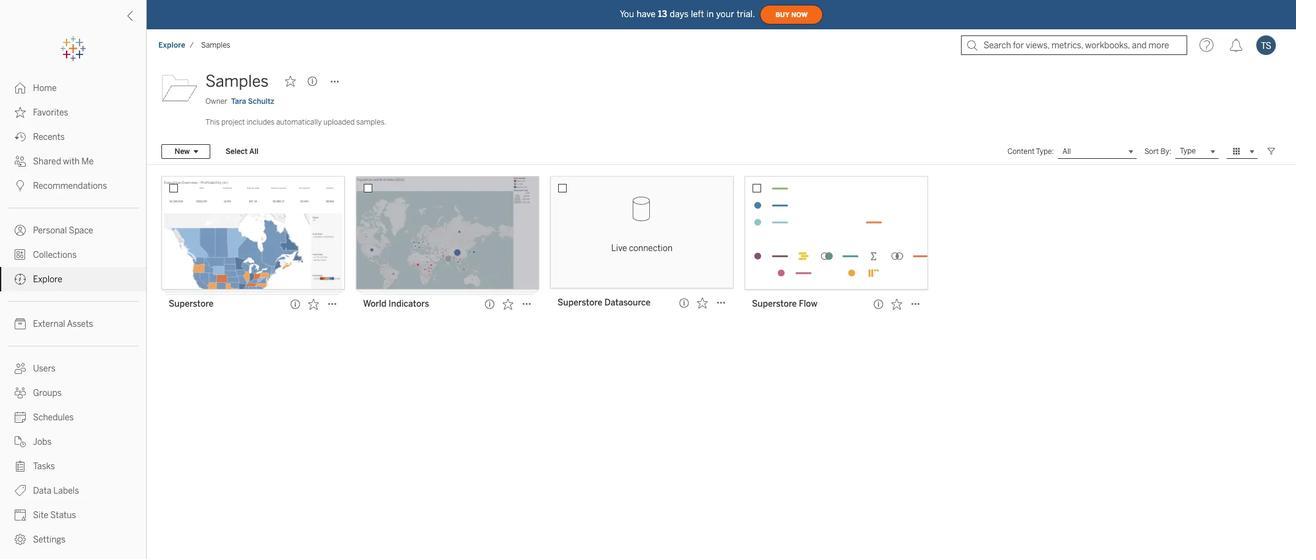 Task type: locate. For each thing, give the bounding box(es) containing it.
status
[[50, 511, 76, 521]]

external
[[33, 319, 65, 330]]

samples element
[[198, 41, 234, 50]]

labels
[[53, 486, 79, 497]]

users link
[[0, 357, 146, 381]]

this
[[205, 118, 220, 127]]

explore inside main navigation. press the up and down arrow keys to access links. element
[[33, 275, 62, 285]]

shared
[[33, 157, 61, 167]]

samples
[[201, 41, 230, 50], [205, 72, 269, 91]]

by:
[[1161, 147, 1172, 156]]

explore for explore /
[[158, 41, 185, 50]]

with
[[63, 157, 80, 167]]

0 horizontal spatial all
[[249, 147, 258, 156]]

explore link down collections
[[0, 267, 146, 292]]

space
[[69, 226, 93, 236]]

1 horizontal spatial superstore
[[558, 298, 603, 308]]

connection
[[629, 243, 673, 254]]

content type:
[[1008, 147, 1054, 156]]

superstore
[[558, 298, 603, 308], [169, 299, 214, 309], [752, 299, 797, 309]]

in
[[707, 9, 714, 19]]

0 vertical spatial explore
[[158, 41, 185, 50]]

you have 13 days left in your trial.
[[620, 9, 755, 19]]

explore link
[[158, 40, 186, 50], [0, 267, 146, 292]]

0 horizontal spatial superstore
[[169, 299, 214, 309]]

settings
[[33, 535, 66, 545]]

explore link left /
[[158, 40, 186, 50]]

favorites link
[[0, 100, 146, 125]]

groups link
[[0, 381, 146, 405]]

settings link
[[0, 528, 146, 552]]

you
[[620, 9, 634, 19]]

external assets link
[[0, 312, 146, 336]]

schedules
[[33, 413, 74, 423]]

explore down collections
[[33, 275, 62, 285]]

world
[[363, 299, 387, 309]]

have
[[637, 9, 656, 19]]

superstore datasource
[[558, 298, 651, 308]]

all right select
[[249, 147, 258, 156]]

external assets
[[33, 319, 93, 330]]

shared with me link
[[0, 149, 146, 174]]

all
[[249, 147, 258, 156], [1063, 147, 1071, 156]]

1 horizontal spatial explore
[[158, 41, 185, 50]]

1 all from the left
[[249, 147, 258, 156]]

includes
[[247, 118, 275, 127]]

0 vertical spatial samples
[[201, 41, 230, 50]]

explore left /
[[158, 41, 185, 50]]

tasks
[[33, 462, 55, 472]]

owner
[[205, 97, 228, 106]]

days
[[670, 9, 689, 19]]

site
[[33, 511, 48, 521]]

samples up tara
[[205, 72, 269, 91]]

buy now
[[775, 11, 808, 19]]

shared with me
[[33, 157, 94, 167]]

now
[[791, 11, 808, 19]]

type:
[[1036, 147, 1054, 156]]

0 horizontal spatial explore link
[[0, 267, 146, 292]]

type button
[[1175, 144, 1219, 159]]

1 vertical spatial explore
[[33, 275, 62, 285]]

jobs link
[[0, 430, 146, 454]]

2 all from the left
[[1063, 147, 1071, 156]]

1 horizontal spatial explore link
[[158, 40, 186, 50]]

superstore for superstore flow
[[752, 299, 797, 309]]

explore
[[158, 41, 185, 50], [33, 275, 62, 285]]

0 horizontal spatial explore
[[33, 275, 62, 285]]

personal
[[33, 226, 67, 236]]

samples right /
[[201, 41, 230, 50]]

data
[[33, 486, 51, 497]]

1 horizontal spatial all
[[1063, 147, 1071, 156]]

datasource
[[605, 298, 651, 308]]

buy
[[775, 11, 790, 19]]

all button
[[1058, 144, 1137, 159]]

recents
[[33, 132, 65, 142]]

me
[[82, 157, 94, 167]]

1 vertical spatial samples
[[205, 72, 269, 91]]

collections
[[33, 250, 77, 261]]

superstore for superstore datasource
[[558, 298, 603, 308]]

all right type:
[[1063, 147, 1071, 156]]

new
[[175, 147, 190, 156]]

explore for explore
[[33, 275, 62, 285]]

project image
[[161, 69, 198, 106]]

select all
[[226, 147, 258, 156]]

2 horizontal spatial superstore
[[752, 299, 797, 309]]

all inside button
[[249, 147, 258, 156]]

data labels link
[[0, 479, 146, 503]]

tara
[[231, 97, 246, 106]]

site status link
[[0, 503, 146, 528]]

buy now button
[[760, 5, 823, 24]]

tasks link
[[0, 454, 146, 479]]



Task type: vqa. For each thing, say whether or not it's contained in the screenshot.
3rd File
no



Task type: describe. For each thing, give the bounding box(es) containing it.
collections link
[[0, 243, 146, 267]]

content
[[1008, 147, 1035, 156]]

all inside dropdown button
[[1063, 147, 1071, 156]]

grid view image
[[1232, 146, 1243, 157]]

superstore for superstore
[[169, 299, 214, 309]]

assets
[[67, 319, 93, 330]]

site status
[[33, 511, 76, 521]]

home link
[[0, 76, 146, 100]]

13
[[658, 9, 667, 19]]

select
[[226, 147, 248, 156]]

samples.
[[356, 118, 386, 127]]

Search for views, metrics, workbooks, and more text field
[[961, 35, 1188, 55]]

home
[[33, 83, 57, 94]]

new button
[[161, 144, 210, 159]]

sort by:
[[1145, 147, 1172, 156]]

0 vertical spatial explore link
[[158, 40, 186, 50]]

schultz
[[248, 97, 274, 106]]

recommendations
[[33, 181, 107, 191]]

trial.
[[737, 9, 755, 19]]

recents link
[[0, 125, 146, 149]]

live
[[611, 243, 627, 254]]

data labels
[[33, 486, 79, 497]]

explore /
[[158, 41, 194, 50]]

tara schultz link
[[231, 96, 274, 107]]

personal space
[[33, 226, 93, 236]]

main navigation. press the up and down arrow keys to access links. element
[[0, 76, 146, 552]]

left
[[691, 9, 704, 19]]

automatically
[[276, 118, 322, 127]]

world indicators
[[363, 299, 429, 309]]

this project includes automatically uploaded samples.
[[205, 118, 386, 127]]

groups
[[33, 388, 62, 399]]

personal space link
[[0, 218, 146, 243]]

indicators
[[389, 299, 429, 309]]

flow
[[799, 299, 818, 309]]

project
[[221, 118, 245, 127]]

live connection
[[611, 243, 673, 254]]

users
[[33, 364, 56, 374]]

type
[[1180, 147, 1196, 155]]

sort
[[1145, 147, 1159, 156]]

navigation panel element
[[0, 37, 146, 552]]

favorites
[[33, 108, 68, 118]]

schedules link
[[0, 405, 146, 430]]

recommendations link
[[0, 174, 146, 198]]

owner tara schultz
[[205, 97, 274, 106]]

superstore flow
[[752, 299, 818, 309]]

1 vertical spatial explore link
[[0, 267, 146, 292]]

your
[[716, 9, 735, 19]]

uploaded
[[323, 118, 355, 127]]

jobs
[[33, 437, 52, 448]]

select all button
[[218, 144, 266, 159]]

/
[[190, 41, 194, 50]]



